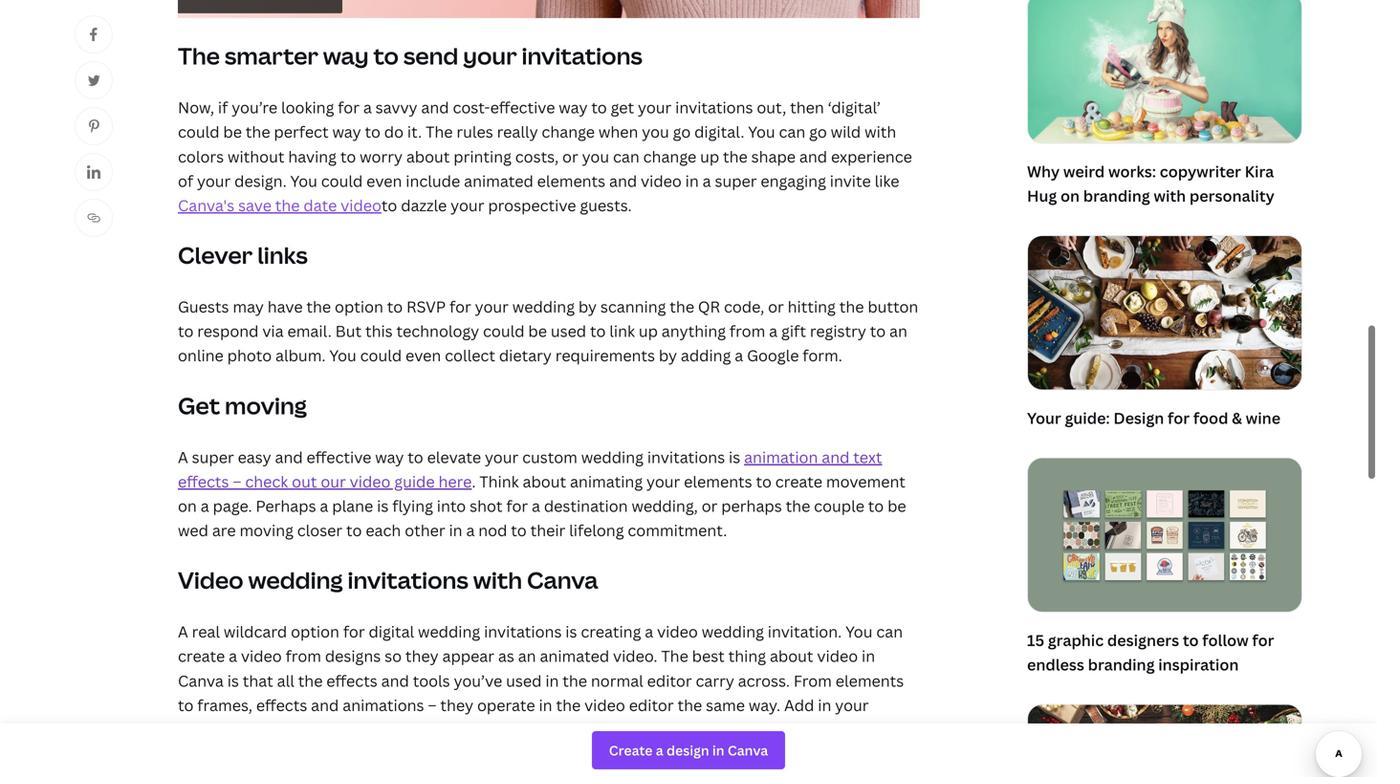 Task type: describe. For each thing, give the bounding box(es) containing it.
rsvp inside guests may have the option to rsvp for your wedding by scanning the qr code, or hitting the button to respond via email. but this technology could be used to link up anything from a gift registry to an online photo album. you could even collect dietary requirements by adding a google form.
[[407, 297, 446, 317]]

really inside a real wildcard option for digital wedding invitations is creating a video wedding invitation. you can create a video from designs so they appear as an animated video. the best thing about video in canva is that all the effects and tools you've used in the normal editor carry across. from elements to frames, effects and animations – they operate in the video editor the same way. add in your design elements, announce your engagement, or add in your wedding date. you can still even add in a qr code so people can rsvp really easily. imagine everyone's surprise when they receive this.
[[406, 744, 447, 765]]

video wedding invitations with canva
[[178, 565, 598, 596]]

now,
[[178, 97, 214, 118]]

this
[[365, 321, 393, 342]]

15 graphic designers to follow for endless branding inspiration link
[[1027, 458, 1303, 681]]

it.
[[407, 122, 422, 142]]

and up animations
[[381, 671, 409, 691]]

is left animation
[[729, 447, 741, 468]]

a down digital.
[[703, 171, 711, 191]]

0 vertical spatial editor
[[647, 671, 692, 691]]

wedding up appear
[[418, 622, 480, 642]]

the up date.
[[678, 695, 702, 716]]

frames,
[[197, 695, 253, 716]]

a for a real wildcard option for digital wedding invitations is creating a video wedding invitation. you can create a video from designs so they appear as an animated video. the best thing about video in canva is that all the effects and tools you've used in the normal editor carry across. from elements to frames, effects and animations – they operate in the video editor the same way. add in your design elements, announce your engagement, or add in your wedding date. you can still even add in a qr code so people can rsvp really easily. imagine everyone's surprise when they receive this.
[[178, 622, 188, 642]]

digital
[[369, 622, 414, 642]]

kira hug image
[[1028, 0, 1302, 143]]

2 go from the left
[[809, 122, 827, 142]]

0 horizontal spatial effective
[[307, 447, 372, 468]]

and up the engaging
[[800, 146, 828, 167]]

best
[[692, 646, 725, 667]]

that
[[243, 671, 273, 691]]

experience
[[831, 146, 912, 167]]

effects inside animation and text effects – check out our video guide here
[[178, 471, 229, 492]]

a down wildcard
[[229, 646, 237, 667]]

invitation.
[[768, 622, 842, 642]]

an inside guests may have the option to rsvp for your wedding by scanning the qr code, or hitting the button to respond via email. but this technology could be used to link up anything from a gift registry to an online photo album. you could even collect dietary requirements by adding a google form.
[[890, 321, 908, 342]]

have
[[268, 297, 303, 317]]

you down the "way."
[[732, 720, 759, 740]]

and up out
[[275, 447, 303, 468]]

your up think
[[485, 447, 519, 468]]

the inside a real wildcard option for digital wedding invitations is creating a video wedding invitation. you can create a video from designs so they appear as an animated video. the best thing about video in canva is that all the effects and tools you've used in the normal editor carry across. from elements to frames, effects and animations – they operate in the video editor the same way. add in your design elements, announce your engagement, or add in your wedding date. you can still even add in a qr code so people can rsvp really easily. imagine everyone's surprise when they receive this.
[[661, 646, 689, 667]]

canva inside a real wildcard option for digital wedding invitations is creating a video wedding invitation. you can create a video from designs so they appear as an animated video. the best thing about video in canva is that all the effects and tools you've used in the normal editor carry across. from elements to frames, effects and animations – they operate in the video editor the same way. add in your design elements, announce your engagement, or add in your wedding date. you can still even add in a qr code so people can rsvp really easily. imagine everyone's surprise when they receive this.
[[178, 671, 224, 691]]

you down having
[[290, 171, 318, 191]]

to left do
[[365, 122, 381, 142]]

like
[[875, 171, 900, 191]]

you inside guests may have the option to rsvp for your wedding by scanning the qr code, or hitting the button to respond via email. but this technology could be used to link up anything from a gift registry to an online photo album. you could even collect dietary requirements by adding a google form.
[[329, 346, 357, 366]]

even inside a real wildcard option for digital wedding invitations is creating a video wedding invitation. you can create a video from designs so they appear as an animated video. the best thing about video in canva is that all the effects and tools you've used in the normal editor carry across. from elements to frames, effects and animations – they operate in the video editor the same way. add in your design elements, announce your engagement, or add in your wedding date. you can still even add in a qr code so people can rsvp really easily. imagine everyone's surprise when they receive this.
[[824, 720, 860, 740]]

0 horizontal spatial so
[[256, 744, 274, 765]]

savvy
[[376, 97, 418, 118]]

even inside now, if you're looking for a savvy and cost-effective way to get your invitations out, then 'digital' could be the perfect way to do it. the rules really change when you go digital. you can go wild with colors without having to worry about printing costs, or you can change up the shape and experience of your design. you could even include animated elements and video in a super engaging invite like canva's save the date video to dazzle your prospective guests.
[[367, 171, 402, 191]]

of
[[178, 171, 193, 191]]

2 vertical spatial effects
[[256, 695, 307, 716]]

animated inside a real wildcard option for digital wedding invitations is creating a video wedding invitation. you can create a video from designs so they appear as an animated video. the best thing about video in canva is that all the effects and tools you've used in the normal editor carry across. from elements to frames, effects and animations – they operate in the video editor the same way. add in your design elements, announce your engagement, or add in your wedding date. you can still even add in a qr code so people can rsvp really easily. imagine everyone's surprise when they receive this.
[[540, 646, 610, 667]]

'digital'
[[828, 97, 881, 118]]

0 vertical spatial by
[[579, 297, 597, 317]]

15
[[1027, 631, 1045, 651]]

guests
[[178, 297, 229, 317]]

people
[[277, 744, 329, 765]]

engaging
[[761, 171, 826, 191]]

invitations up 'get'
[[522, 40, 643, 71]]

– inside animation and text effects – check out our video guide here
[[233, 471, 242, 492]]

with inside now, if you're looking for a savvy and cost-effective way to get your invitations out, then 'digital' could be the perfect way to do it. the rules really change when you go digital. you can go wild with colors without having to worry about printing costs, or you can change up the shape and experience of your design. you could even include animated elements and video in a super engaging invite like canva's save the date video to dazzle your prospective guests.
[[865, 122, 897, 142]]

the right all
[[298, 671, 323, 691]]

really inside now, if you're looking for a savvy and cost-effective way to get your invitations out, then 'digital' could be the perfect way to do it. the rules really change when you go digital. you can go wild with colors without having to worry about printing costs, or you can change up the shape and experience of your design. you could even include animated elements and video in a super engaging invite like canva's save the date video to dazzle your prospective guests.
[[497, 122, 538, 142]]

1 go from the left
[[673, 122, 691, 142]]

super inside now, if you're looking for a savvy and cost-effective way to get your invitations out, then 'digital' could be the perfect way to do it. the rules really change when you go digital. you can go wild with colors without having to worry about printing costs, or you can change up the shape and experience of your design. you could even include animated elements and video in a super engaging invite like canva's save the date video to dazzle your prospective guests.
[[715, 171, 757, 191]]

a up closer
[[320, 496, 329, 517]]

to up guide
[[408, 447, 424, 468]]

for left food
[[1168, 408, 1190, 429]]

2 vertical spatial they
[[752, 744, 785, 765]]

hitting
[[788, 297, 836, 317]]

colors
[[178, 146, 224, 167]]

creating
[[581, 622, 641, 642]]

could up dietary
[[483, 321, 525, 342]]

1 horizontal spatial so
[[385, 646, 402, 667]]

way.
[[749, 695, 781, 716]]

to down movement
[[868, 496, 884, 517]]

the up the without
[[246, 122, 270, 142]]

guide
[[394, 471, 435, 492]]

invitations down other
[[348, 565, 469, 596]]

are
[[212, 520, 236, 541]]

wedding up the "animating"
[[581, 447, 644, 468]]

google
[[747, 346, 799, 366]]

code,
[[724, 297, 765, 317]]

lifelong
[[569, 520, 624, 541]]

your down include
[[451, 195, 484, 216]]

your guide: design for food & wine link
[[1027, 235, 1303, 435]]

your down animations
[[383, 720, 416, 740]]

check
[[245, 471, 288, 492]]

custom
[[522, 447, 578, 468]]

canva's save the date video link
[[178, 195, 382, 216]]

everyone's
[[561, 744, 641, 765]]

kira
[[1245, 161, 1275, 182]]

. think about animating your elements to create movement on a page. perhaps a plane is flying into shot for a destination wedding, or perhaps the couple to be wed are moving closer to each other in a nod to their lifelong commitment.
[[178, 471, 907, 541]]

having
[[288, 146, 337, 167]]

0 horizontal spatial the
[[178, 40, 220, 71]]

can down the "way."
[[763, 720, 790, 740]]

you down 'out,'
[[748, 122, 776, 142]]

the smarter way to send your invitations
[[178, 40, 643, 71]]

a up wed
[[201, 496, 209, 517]]

animation
[[744, 447, 818, 468]]

0 vertical spatial moving
[[225, 390, 307, 421]]

scanning
[[601, 297, 666, 317]]

the left the normal
[[563, 671, 587, 691]]

the down digital.
[[723, 146, 748, 167]]

photo
[[227, 346, 272, 366]]

date.
[[692, 720, 729, 740]]

respond
[[197, 321, 259, 342]]

be inside now, if you're looking for a savvy and cost-effective way to get your invitations out, then 'digital' could be the perfect way to do it. the rules really change when you go digital. you can go wild with colors without having to worry about printing costs, or you can change up the shape and experience of your design. you could even include animated elements and video in a super engaging invite like canva's save the date video to dazzle your prospective guests.
[[223, 122, 242, 142]]

email.
[[287, 321, 332, 342]]

be inside guests may have the option to rsvp for your wedding by scanning the qr code, or hitting the button to respond via email. but this technology could be used to link up anything from a gift registry to an online photo album. you could even collect dietary requirements by adding a google form.
[[528, 321, 547, 342]]

announce
[[306, 720, 379, 740]]

form.
[[803, 346, 843, 366]]

your guide: design for food & wine
[[1027, 408, 1281, 429]]

and inside animation and text effects – check out our video guide here
[[822, 447, 850, 468]]

could up date
[[321, 171, 363, 191]]

out
[[292, 471, 317, 492]]

branding for works:
[[1084, 186, 1150, 206]]

smarter
[[225, 40, 318, 71]]

1 horizontal spatial canva
[[527, 565, 598, 596]]

to down plane
[[346, 520, 362, 541]]

online
[[178, 346, 224, 366]]

video inside animation and text effects – check out our video guide here
[[350, 471, 391, 492]]

carry
[[696, 671, 735, 691]]

your up everyone's
[[588, 720, 622, 740]]

and up it.
[[421, 97, 449, 118]]

can down announce
[[332, 744, 359, 765]]

you're
[[232, 97, 278, 118]]

2 add from the left
[[863, 720, 892, 740]]

why weird works: copywriter kira hug on branding with personality
[[1027, 161, 1275, 206]]

elements inside now, if you're looking for a savvy and cost-effective way to get your invitations out, then 'digital' could be the perfect way to do it. the rules really change when you go digital. you can go wild with colors without having to worry about printing costs, or you can change up the shape and experience of your design. you could even include animated elements and video in a super engaging invite like canva's save the date video to dazzle your prospective guests.
[[537, 171, 606, 191]]

nod
[[479, 520, 507, 541]]

closer
[[297, 520, 343, 541]]

a for a super easy and effective way to elevate your custom wedding invitations is
[[178, 447, 188, 468]]

via
[[262, 321, 284, 342]]

for inside '15 graphic designers to follow for endless branding inspiration'
[[1253, 631, 1275, 651]]

invitations up wedding,
[[647, 447, 725, 468]]

a left nod
[[466, 520, 475, 541]]

to right nod
[[511, 520, 527, 541]]

include
[[406, 171, 460, 191]]

is left that
[[227, 671, 239, 691]]

up inside guests may have the option to rsvp for your wedding by scanning the qr code, or hitting the button to respond via email. but this technology could be used to link up anything from a gift registry to an online photo album. you could even collect dietary requirements by adding a google form.
[[639, 321, 658, 342]]

with inside why weird works: copywriter kira hug on branding with personality
[[1154, 186, 1186, 206]]

to left worry
[[340, 146, 356, 167]]

way up having
[[332, 122, 361, 142]]

album.
[[276, 346, 326, 366]]

your up cost-
[[463, 40, 517, 71]]

commitment.
[[628, 520, 727, 541]]

copywriter
[[1160, 161, 1242, 182]]

a down design
[[178, 744, 187, 765]]

wedding inside guests may have the option to rsvp for your wedding by scanning the qr code, or hitting the button to respond via email. but this technology could be used to link up anything from a gift registry to an online photo album. you could even collect dietary requirements by adding a google form.
[[513, 297, 575, 317]]

way up "looking"
[[323, 40, 369, 71]]

hug
[[1027, 186, 1057, 206]]

movement
[[826, 471, 906, 492]]

save
[[238, 195, 272, 216]]

shape
[[752, 146, 796, 167]]

or inside . think about animating your elements to create movement on a page. perhaps a plane is flying into shot for a destination wedding, or perhaps the couple to be wed are moving closer to each other in a nod to their lifelong commitment.
[[702, 496, 718, 517]]

a right adding
[[735, 346, 744, 366]]

to up this
[[387, 297, 403, 317]]

guide:
[[1065, 408, 1110, 429]]

way left 'get'
[[559, 97, 588, 118]]

for inside a real wildcard option for digital wedding invitations is creating a video wedding invitation. you can create a video from designs so they appear as an animated video. the best thing about video in canva is that all the effects and tools you've used in the normal editor carry across. from elements to frames, effects and animations – they operate in the video editor the same way. add in your design elements, announce your engagement, or add in your wedding date. you can still even add in a qr code so people can rsvp really easily. imagine everyone's surprise when they receive this.
[[343, 622, 365, 642]]

perfect
[[274, 122, 329, 142]]

the up the anything
[[670, 297, 695, 317]]

guests.
[[580, 195, 632, 216]]

guide design food wine image
[[1028, 236, 1302, 390]]

this.
[[846, 744, 878, 765]]

your right 'get'
[[638, 97, 672, 118]]

to inside '15 graphic designers to follow for endless branding inspiration'
[[1183, 631, 1199, 651]]

and up "guests."
[[609, 171, 637, 191]]

1 vertical spatial editor
[[629, 695, 674, 716]]

from inside guests may have the option to rsvp for your wedding by scanning the qr code, or hitting the button to respond via email. but this technology could be used to link up anything from a gift registry to an online photo album. you could even collect dietary requirements by adding a google form.
[[730, 321, 766, 342]]

the up the email.
[[307, 297, 331, 317]]

each
[[366, 520, 401, 541]]

can right invitation. on the right bottom
[[877, 622, 903, 642]]

rules
[[457, 122, 493, 142]]

registry
[[810, 321, 867, 342]]

to up perhaps at right bottom
[[756, 471, 772, 492]]

code
[[216, 744, 253, 765]]

shot
[[470, 496, 503, 517]]

without
[[228, 146, 285, 167]]

tools
[[413, 671, 450, 691]]

create inside . think about animating your elements to create movement on a page. perhaps a plane is flying into shot for a destination wedding, or perhaps the couple to be wed are moving closer to each other in a nod to their lifelong commitment.
[[776, 471, 823, 492]]

wedding up thing
[[702, 622, 764, 642]]

you've
[[454, 671, 503, 691]]

create your christmas cards on canva image
[[1028, 705, 1302, 778]]

couple
[[814, 496, 865, 517]]

1 vertical spatial super
[[192, 447, 234, 468]]

invitations inside a real wildcard option for digital wedding invitations is creating a video wedding invitation. you can create a video from designs so they appear as an animated video. the best thing about video in canva is that all the effects and tools you've used in the normal editor carry across. from elements to frames, effects and animations – they operate in the video editor the same way. add in your design elements, announce your engagement, or add in your wedding date. you can still even add in a qr code so people can rsvp really easily. imagine everyone's surprise when they receive this.
[[484, 622, 562, 642]]

if
[[218, 97, 228, 118]]

to inside a real wildcard option for digital wedding invitations is creating a video wedding invitation. you can create a video from designs so they appear as an animated video. the best thing about video in canva is that all the effects and tools you've used in the normal editor carry across. from elements to frames, effects and animations – they operate in the video editor the same way. add in your design elements, announce your engagement, or add in your wedding date. you can still even add in a qr code so people can rsvp really easily. imagine everyone's surprise when they receive this.
[[178, 695, 194, 716]]

page.
[[213, 496, 252, 517]]

to left dazzle
[[382, 195, 397, 216]]

to left link
[[590, 321, 606, 342]]

the up the registry
[[840, 297, 864, 317]]

surprise
[[645, 744, 705, 765]]

1 horizontal spatial you
[[642, 122, 669, 142]]

send
[[404, 40, 459, 71]]



Task type: locate. For each thing, give the bounding box(es) containing it.
effects down all
[[256, 695, 307, 716]]

design.
[[235, 171, 287, 191]]

about down custom
[[523, 471, 566, 492]]

be up dietary
[[528, 321, 547, 342]]

1 horizontal spatial used
[[551, 321, 587, 342]]

still
[[793, 720, 820, 740]]

on right hug
[[1061, 186, 1080, 206]]

invitations up digital.
[[676, 97, 753, 118]]

about inside a real wildcard option for digital wedding invitations is creating a video wedding invitation. you can create a video from designs so they appear as an animated video. the best thing about video in canva is that all the effects and tools you've used in the normal editor carry across. from elements to frames, effects and animations – they operate in the video editor the same way. add in your design elements, announce your engagement, or add in your wedding date. you can still even add in a qr code so people can rsvp really easily. imagine everyone's surprise when they receive this.
[[770, 646, 814, 667]]

2 a from the top
[[178, 622, 188, 642]]

and left text
[[822, 447, 850, 468]]

rsvp inside a real wildcard option for digital wedding invitations is creating a video wedding invitation. you can create a video from designs so they appear as an animated video. the best thing about video in canva is that all the effects and tools you've used in the normal editor carry across. from elements to frames, effects and animations – they operate in the video editor the same way. add in your design elements, announce your engagement, or add in your wedding date. you can still even add in a qr code so people can rsvp really easily. imagine everyone's surprise when they receive this.
[[363, 744, 402, 765]]

0 vertical spatial about
[[406, 146, 450, 167]]

0 vertical spatial qr
[[698, 297, 720, 317]]

branding down works:
[[1084, 186, 1150, 206]]

or up gift
[[768, 297, 784, 317]]

normal
[[591, 671, 644, 691]]

printing
[[454, 146, 512, 167]]

up right link
[[639, 321, 658, 342]]

1 horizontal spatial elements
[[684, 471, 753, 492]]

but
[[335, 321, 362, 342]]

1 vertical spatial canva
[[178, 671, 224, 691]]

an inside a real wildcard option for digital wedding invitations is creating a video wedding invitation. you can create a video from designs so they appear as an animated video. the best thing about video in canva is that all the effects and tools you've used in the normal editor carry across. from elements to frames, effects and animations – they operate in the video editor the same way. add in your design elements, announce your engagement, or add in your wedding date. you can still even add in a qr code so people can rsvp really easily. imagine everyone's surprise when they receive this.
[[518, 646, 536, 667]]

links
[[257, 240, 308, 271]]

1 vertical spatial an
[[518, 646, 536, 667]]

to up online
[[178, 321, 194, 342]]

perhaps
[[722, 496, 782, 517]]

prospective
[[488, 195, 576, 216]]

effects up page. at the left bottom of the page
[[178, 471, 229, 492]]

0 vertical spatial used
[[551, 321, 587, 342]]

animated inside now, if you're looking for a savvy and cost-effective way to get your invitations out, then 'digital' could be the perfect way to do it. the rules really change when you go digital. you can go wild with colors without having to worry about printing costs, or you can change up the shape and experience of your design. you could even include animated elements and video in a super engaging invite like canva's save the date video to dazzle your prospective guests.
[[464, 171, 534, 191]]

qr up the anything
[[698, 297, 720, 317]]

1 vertical spatial the
[[426, 122, 453, 142]]

0 vertical spatial change
[[542, 122, 595, 142]]

0 vertical spatial an
[[890, 321, 908, 342]]

1 horizontal spatial animated
[[540, 646, 610, 667]]

moving down photo
[[225, 390, 307, 421]]

be down if
[[223, 122, 242, 142]]

a inside a real wildcard option for digital wedding invitations is creating a video wedding invitation. you can create a video from designs so they appear as an animated video. the best thing about video in canva is that all the effects and tools you've used in the normal editor carry across. from elements to frames, effects and animations – they operate in the video editor the same way. add in your design elements, announce your engagement, or add in your wedding date. you can still even add in a qr code so people can rsvp really easily. imagine everyone's surprise when they receive this.
[[178, 622, 188, 642]]

can
[[779, 122, 806, 142], [613, 146, 640, 167], [877, 622, 903, 642], [763, 720, 790, 740], [332, 744, 359, 765]]

way up guide
[[375, 447, 404, 468]]

to up inspiration
[[1183, 631, 1199, 651]]

guests may have the option to rsvp for your wedding by scanning the qr code, or hitting the button to respond via email. but this technology could be used to link up anything from a gift registry to an online photo album. you could even collect dietary requirements by adding a google form.
[[178, 297, 919, 366]]

1 horizontal spatial with
[[865, 122, 897, 142]]

1 vertical spatial be
[[528, 321, 547, 342]]

0 vertical spatial you
[[642, 122, 669, 142]]

easily.
[[450, 744, 495, 765]]

qr inside a real wildcard option for digital wedding invitations is creating a video wedding invitation. you can create a video from designs so they appear as an animated video. the best thing about video in canva is that all the effects and tools you've used in the normal editor carry across. from elements to frames, effects and animations – they operate in the video editor the same way. add in your design elements, announce your engagement, or add in your wedding date. you can still even add in a qr code so people can rsvp really easily. imagine everyone's surprise when they receive this.
[[190, 744, 212, 765]]

up down digital.
[[700, 146, 720, 167]]

wedding,
[[632, 496, 698, 517]]

the
[[178, 40, 220, 71], [426, 122, 453, 142], [661, 646, 689, 667]]

branding inside '15 graphic designers to follow for endless branding inspiration'
[[1088, 655, 1155, 676]]

option up designs at the left bottom
[[291, 622, 340, 642]]

for
[[338, 97, 360, 118], [450, 297, 471, 317], [1168, 408, 1190, 429], [506, 496, 528, 517], [343, 622, 365, 642], [1253, 631, 1275, 651]]

0 vertical spatial animated
[[464, 171, 534, 191]]

2 vertical spatial about
[[770, 646, 814, 667]]

0 horizontal spatial even
[[367, 171, 402, 191]]

a left gift
[[769, 321, 778, 342]]

or inside guests may have the option to rsvp for your wedding by scanning the qr code, or hitting the button to respond via email. but this technology could be used to link up anything from a gift registry to an online photo album. you could even collect dietary requirements by adding a google form.
[[768, 297, 784, 317]]

date
[[304, 195, 337, 216]]

you up "guests."
[[582, 146, 610, 167]]

elements inside a real wildcard option for digital wedding invitations is creating a video wedding invitation. you can create a video from designs so they appear as an animated video. the best thing about video in canva is that all the effects and tools you've used in the normal editor carry across. from elements to frames, effects and animations – they operate in the video editor the same way. add in your design elements, announce your engagement, or add in your wedding date. you can still even add in a qr code so people can rsvp really easily. imagine everyone's surprise when they receive this.
[[836, 671, 904, 691]]

1 vertical spatial on
[[178, 496, 197, 517]]

option inside a real wildcard option for digital wedding invitations is creating a video wedding invitation. you can create a video from designs so they appear as an animated video. the best thing about video in canva is that all the effects and tools you've used in the normal editor carry across. from elements to frames, effects and animations – they operate in the video editor the same way. add in your design elements, announce your engagement, or add in your wedding date. you can still even add in a qr code so people can rsvp really easily. imagine everyone's surprise when they receive this.
[[291, 622, 340, 642]]

design
[[1114, 408, 1164, 429]]

used down the as
[[506, 671, 542, 691]]

0 vertical spatial with
[[865, 122, 897, 142]]

on inside why weird works: copywriter kira hug on branding with personality
[[1061, 186, 1080, 206]]

1 horizontal spatial even
[[406, 346, 441, 366]]

even down worry
[[367, 171, 402, 191]]

– down tools
[[428, 695, 437, 716]]

animation and text effects – check out our video guide here link
[[178, 447, 883, 492]]

way
[[323, 40, 369, 71], [559, 97, 588, 118], [332, 122, 361, 142], [375, 447, 404, 468]]

the up now,
[[178, 40, 220, 71]]

1 vertical spatial even
[[406, 346, 441, 366]]

15 graphic designers to follow for endless branding inspiration
[[1027, 631, 1275, 676]]

1 vertical spatial when
[[709, 744, 748, 765]]

1 horizontal spatial the
[[426, 122, 453, 142]]

be down movement
[[888, 496, 907, 517]]

in inside . think about animating your elements to create movement on a page. perhaps a plane is flying into shot for a destination wedding, or perhaps the couple to be wed are moving closer to each other in a nod to their lifelong commitment.
[[449, 520, 463, 541]]

used inside guests may have the option to rsvp for your wedding by scanning the qr code, or hitting the button to respond via email. but this technology could be used to link up anything from a gift registry to an online photo album. you could even collect dietary requirements by adding a google form.
[[551, 321, 587, 342]]

in inside now, if you're looking for a savvy and cost-effective way to get your invitations out, then 'digital' could be the perfect way to do it. the rules really change when you go digital. you can go wild with colors without having to worry about printing costs, or you can change up the shape and experience of your design. you could even include animated elements and video in a super engaging invite like canva's save the date video to dazzle your prospective guests.
[[686, 171, 699, 191]]

clever
[[178, 240, 253, 271]]

with up experience
[[865, 122, 897, 142]]

on
[[1061, 186, 1080, 206], [178, 496, 197, 517]]

out,
[[757, 97, 787, 118]]

change
[[542, 122, 595, 142], [643, 146, 697, 167]]

for inside guests may have the option to rsvp for your wedding by scanning the qr code, or hitting the button to respond via email. but this technology could be used to link up anything from a gift registry to an online photo album. you could even collect dietary requirements by adding a google form.
[[450, 297, 471, 317]]

wildcard
[[224, 622, 287, 642]]

1 horizontal spatial create
[[776, 471, 823, 492]]

1 a from the top
[[178, 447, 188, 468]]

they left receive
[[752, 744, 785, 765]]

your inside guests may have the option to rsvp for your wedding by scanning the qr code, or hitting the button to respond via email. but this technology could be used to link up anything from a gift registry to an online photo album. you could even collect dietary requirements by adding a google form.
[[475, 297, 509, 317]]

about inside . think about animating your elements to create movement on a page. perhaps a plane is flying into shot for a destination wedding, or perhaps the couple to be wed are moving closer to each other in a nod to their lifelong commitment.
[[523, 471, 566, 492]]

when inside now, if you're looking for a savvy and cost-effective way to get your invitations out, then 'digital' could be the perfect way to do it. the rules really change when you go digital. you can go wild with colors without having to worry about printing costs, or you can change up the shape and experience of your design. you could even include animated elements and video in a super engaging invite like canva's save the date video to dazzle your prospective guests.
[[599, 122, 638, 142]]

0 horizontal spatial by
[[579, 297, 597, 317]]

branding for designers
[[1088, 655, 1155, 676]]

get
[[611, 97, 634, 118]]

is up each
[[377, 496, 389, 517]]

1 vertical spatial really
[[406, 744, 447, 765]]

1 horizontal spatial by
[[659, 346, 677, 366]]

0 horizontal spatial up
[[639, 321, 658, 342]]

to left send
[[374, 40, 399, 71]]

0 vertical spatial on
[[1061, 186, 1080, 206]]

effects down designs at the left bottom
[[327, 671, 378, 691]]

elements up perhaps at right bottom
[[684, 471, 753, 492]]

– inside a real wildcard option for digital wedding invitations is creating a video wedding invitation. you can create a video from designs so they appear as an animated video. the best thing about video in canva is that all the effects and tools you've used in the normal editor carry across. from elements to frames, effects and animations – they operate in the video editor the same way. add in your design elements, announce your engagement, or add in your wedding date. you can still even add in a qr code so people can rsvp really easily. imagine everyone's surprise when they receive this.
[[428, 695, 437, 716]]

1 horizontal spatial up
[[700, 146, 720, 167]]

–
[[233, 471, 242, 492], [428, 695, 437, 716]]

as
[[498, 646, 515, 667]]

when down 'get'
[[599, 122, 638, 142]]

and up announce
[[311, 695, 339, 716]]

animated down printing
[[464, 171, 534, 191]]

animations
[[343, 695, 424, 716]]

be inside . think about animating your elements to create movement on a page. perhaps a plane is flying into shot for a destination wedding, or perhaps the couple to be wed are moving closer to each other in a nod to their lifelong commitment.
[[888, 496, 907, 517]]

for inside . think about animating your elements to create movement on a page. perhaps a plane is flying into shot for a destination wedding, or perhaps the couple to be wed are moving closer to each other in a nod to their lifelong commitment.
[[506, 496, 528, 517]]

canva down their
[[527, 565, 598, 596]]

0 horizontal spatial an
[[518, 646, 536, 667]]

to down button
[[870, 321, 886, 342]]

2 horizontal spatial about
[[770, 646, 814, 667]]

about up include
[[406, 146, 450, 167]]

requirements
[[556, 346, 655, 366]]

1 vertical spatial with
[[1154, 186, 1186, 206]]

or inside now, if you're looking for a savvy and cost-effective way to get your invitations out, then 'digital' could be the perfect way to do it. the rules really change when you go digital. you can go wild with colors without having to worry about printing costs, or you can change up the shape and experience of your design. you could even include animated elements and video in a super engaging invite like canva's save the date video to dazzle your prospective guests.
[[563, 146, 578, 167]]

by down the anything
[[659, 346, 677, 366]]

really left easily.
[[406, 744, 447, 765]]

designers
[[1108, 631, 1180, 651]]

1 horizontal spatial effects
[[256, 695, 307, 716]]

to
[[374, 40, 399, 71], [592, 97, 607, 118], [365, 122, 381, 142], [340, 146, 356, 167], [382, 195, 397, 216], [387, 297, 403, 317], [178, 321, 194, 342], [590, 321, 606, 342], [870, 321, 886, 342], [408, 447, 424, 468], [756, 471, 772, 492], [868, 496, 884, 517], [346, 520, 362, 541], [511, 520, 527, 541], [1183, 631, 1199, 651], [178, 695, 194, 716]]

0 vertical spatial so
[[385, 646, 402, 667]]

1 horizontal spatial from
[[730, 321, 766, 342]]

is left creating
[[566, 622, 577, 642]]

about inside now, if you're looking for a savvy and cost-effective way to get your invitations out, then 'digital' could be the perfect way to do it. the rules really change when you go digital. you can go wild with colors without having to worry about printing costs, or you can change up the shape and experience of your design. you could even include animated elements and video in a super engaging invite like canva's save the date video to dazzle your prospective guests.
[[406, 146, 450, 167]]

1 vertical spatial you
[[582, 146, 610, 167]]

really up costs,
[[497, 122, 538, 142]]

our
[[321, 471, 346, 492]]

endless
[[1027, 655, 1085, 676]]

can down 'get'
[[613, 146, 640, 167]]

2 vertical spatial be
[[888, 496, 907, 517]]

why
[[1027, 161, 1060, 182]]

.
[[472, 471, 476, 492]]

1 horizontal spatial –
[[428, 695, 437, 716]]

0 vertical spatial canva
[[527, 565, 598, 596]]

on inside . think about animating your elements to create movement on a page. perhaps a plane is flying into shot for a destination wedding, or perhaps the couple to be wed are moving closer to each other in a nod to their lifelong commitment.
[[178, 496, 197, 517]]

1 add from the left
[[539, 720, 567, 740]]

up inside now, if you're looking for a savvy and cost-effective way to get your invitations out, then 'digital' could be the perfect way to do it. the rules really change when you go digital. you can go wild with colors without having to worry about printing costs, or you can change up the shape and experience of your design. you could even include animated elements and video in a super engaging invite like canva's save the date video to dazzle your prospective guests.
[[700, 146, 720, 167]]

or up the imagine
[[519, 720, 535, 740]]

create inside a real wildcard option for digital wedding invitations is creating a video wedding invitation. you can create a video from designs so they appear as an animated video. the best thing about video in canva is that all the effects and tools you've used in the normal editor carry across. from elements to frames, effects and animations – they operate in the video editor the same way. add in your design elements, announce your engagement, or add in your wedding date. you can still even add in a qr code so people can rsvp really easily. imagine everyone's surprise when they receive this.
[[178, 646, 225, 667]]

a down get
[[178, 447, 188, 468]]

works:
[[1109, 161, 1157, 182]]

0 vertical spatial effects
[[178, 471, 229, 492]]

they up tools
[[405, 646, 439, 667]]

even inside guests may have the option to rsvp for your wedding by scanning the qr code, or hitting the button to respond via email. but this technology could be used to link up anything from a gift registry to an online photo album. you could even collect dietary requirements by adding a google form.
[[406, 346, 441, 366]]

1 vertical spatial by
[[659, 346, 677, 366]]

could down this
[[360, 346, 402, 366]]

invitations inside now, if you're looking for a savvy and cost-effective way to get your invitations out, then 'digital' could be the perfect way to do it. the rules really change when you go digital. you can go wild with colors without having to worry about printing costs, or you can change up the shape and experience of your design. you could even include animated elements and video in a super engaging invite like canva's save the date video to dazzle your prospective guests.
[[676, 97, 753, 118]]

1 vertical spatial effective
[[307, 447, 372, 468]]

qr down design
[[190, 744, 212, 765]]

video
[[641, 171, 682, 191], [341, 195, 382, 216], [350, 471, 391, 492], [657, 622, 698, 642], [241, 646, 282, 667], [817, 646, 858, 667], [585, 695, 625, 716]]

0 horizontal spatial effects
[[178, 471, 229, 492]]

2 horizontal spatial be
[[888, 496, 907, 517]]

your
[[1027, 408, 1062, 429]]

wedding down closer
[[248, 565, 343, 596]]

1 vertical spatial they
[[440, 695, 474, 716]]

a left 'savvy'
[[363, 97, 372, 118]]

0 vertical spatial effective
[[490, 97, 555, 118]]

0 vertical spatial rsvp
[[407, 297, 446, 317]]

1 vertical spatial animated
[[540, 646, 610, 667]]

effective inside now, if you're looking for a savvy and cost-effective way to get your invitations out, then 'digital' could be the perfect way to do it. the rules really change when you go digital. you can go wild with colors without having to worry about printing costs, or you can change up the shape and experience of your design. you could even include animated elements and video in a super engaging invite like canva's save the date video to dazzle your prospective guests.
[[490, 97, 555, 118]]

1 vertical spatial up
[[639, 321, 658, 342]]

from inside a real wildcard option for digital wedding invitations is creating a video wedding invitation. you can create a video from designs so they appear as an animated video. the best thing about video in canva is that all the effects and tools you've used in the normal editor carry across. from elements to frames, effects and animations – they operate in the video editor the same way. add in your design elements, announce your engagement, or add in your wedding date. you can still even add in a qr code so people can rsvp really easily. imagine everyone's surprise when they receive this.
[[286, 646, 321, 667]]

2 vertical spatial with
[[473, 565, 522, 596]]

0 vertical spatial elements
[[537, 171, 606, 191]]

a
[[363, 97, 372, 118], [703, 171, 711, 191], [769, 321, 778, 342], [735, 346, 744, 366], [201, 496, 209, 517], [320, 496, 329, 517], [532, 496, 540, 517], [466, 520, 475, 541], [645, 622, 654, 642], [229, 646, 237, 667], [178, 744, 187, 765]]

0 horizontal spatial they
[[405, 646, 439, 667]]

0 horizontal spatial –
[[233, 471, 242, 492]]

a left 'real'
[[178, 622, 188, 642]]

qr inside guests may have the option to rsvp for your wedding by scanning the qr code, or hitting the button to respond via email. but this technology could be used to link up anything from a gift registry to an online photo album. you could even collect dietary requirements by adding a google form.
[[698, 297, 720, 317]]

0 horizontal spatial change
[[542, 122, 595, 142]]

or inside a real wildcard option for digital wedding invitations is creating a video wedding invitation. you can create a video from designs so they appear as an animated video. the best thing about video in canva is that all the effects and tools you've used in the normal editor carry across. from elements to frames, effects and animations – they operate in the video editor the same way. add in your design elements, announce your engagement, or add in your wedding date. you can still even add in a qr code so people can rsvp really easily. imagine everyone's surprise when they receive this.
[[519, 720, 535, 740]]

get
[[178, 390, 220, 421]]

super down shape
[[715, 171, 757, 191]]

is
[[729, 447, 741, 468], [377, 496, 389, 517], [566, 622, 577, 642], [227, 671, 239, 691]]

1 horizontal spatial really
[[497, 122, 538, 142]]

wild
[[831, 122, 861, 142]]

1 vertical spatial change
[[643, 146, 697, 167]]

0 horizontal spatial when
[[599, 122, 638, 142]]

an down button
[[890, 321, 908, 342]]

their
[[531, 520, 566, 541]]

designs
[[325, 646, 381, 667]]

imagine
[[499, 744, 557, 765]]

effective up our
[[307, 447, 372, 468]]

your up canva's
[[197, 171, 231, 191]]

0 vertical spatial up
[[700, 146, 720, 167]]

thing
[[729, 646, 766, 667]]

0 horizontal spatial you
[[582, 146, 610, 167]]

branding inside why weird works: copywriter kira hug on branding with personality
[[1084, 186, 1150, 206]]

the right save
[[275, 195, 300, 216]]

0 vertical spatial a
[[178, 447, 188, 468]]

graphic designers inspo featured image image
[[1028, 458, 1302, 612]]

0 horizontal spatial super
[[192, 447, 234, 468]]

canva up frames,
[[178, 671, 224, 691]]

go
[[673, 122, 691, 142], [809, 122, 827, 142]]

the inside now, if you're looking for a savvy and cost-effective way to get your invitations out, then 'digital' could be the perfect way to do it. the rules really change when you go digital. you can go wild with colors without having to worry about printing costs, or you can change up the shape and experience of your design. you could even include animated elements and video in a super engaging invite like canva's save the date video to dazzle your prospective guests.
[[426, 122, 453, 142]]

1 horizontal spatial be
[[528, 321, 547, 342]]

wedding up dietary
[[513, 297, 575, 317]]

video.
[[613, 646, 658, 667]]

0 horizontal spatial create
[[178, 646, 225, 667]]

from down code,
[[730, 321, 766, 342]]

2 horizontal spatial the
[[661, 646, 689, 667]]

2 vertical spatial even
[[824, 720, 860, 740]]

to up design
[[178, 695, 194, 716]]

1 horizontal spatial go
[[809, 122, 827, 142]]

video
[[178, 565, 244, 596]]

could up colors
[[178, 122, 220, 142]]

option up but
[[335, 297, 384, 317]]

other
[[405, 520, 445, 541]]

dietary
[[499, 346, 552, 366]]

cost-
[[453, 97, 490, 118]]

you right invitation. on the right bottom
[[846, 622, 873, 642]]

0 vertical spatial super
[[715, 171, 757, 191]]

moving inside . think about animating your elements to create movement on a page. perhaps a plane is flying into shot for a destination wedding, or perhaps the couple to be wed are moving closer to each other in a nod to their lifelong commitment.
[[240, 520, 294, 541]]

add up 'this.'
[[863, 720, 892, 740]]

for inside now, if you're looking for a savvy and cost-effective way to get your invitations out, then 'digital' could be the perfect way to do it. the rules really change when you go digital. you can go wild with colors without having to worry about printing costs, or you can change up the shape and experience of your design. you could even include animated elements and video in a super engaging invite like canva's save the date video to dazzle your prospective guests.
[[338, 97, 360, 118]]

0 vertical spatial really
[[497, 122, 538, 142]]

or right costs,
[[563, 146, 578, 167]]

moving
[[225, 390, 307, 421], [240, 520, 294, 541]]

effective
[[490, 97, 555, 118], [307, 447, 372, 468]]

into
[[437, 496, 466, 517]]

2 horizontal spatial elements
[[836, 671, 904, 691]]

why weird works: copywriter kira hug on branding with personality link
[[1027, 0, 1303, 212]]

up
[[700, 146, 720, 167], [639, 321, 658, 342]]

0 horizontal spatial with
[[473, 565, 522, 596]]

1 vertical spatial effects
[[327, 671, 378, 691]]

2 horizontal spatial with
[[1154, 186, 1186, 206]]

invitations up the as
[[484, 622, 562, 642]]

animated
[[464, 171, 534, 191], [540, 646, 610, 667]]

1 vertical spatial rsvp
[[363, 744, 402, 765]]

2 horizontal spatial they
[[752, 744, 785, 765]]

animating
[[570, 471, 643, 492]]

your up 'this.'
[[835, 695, 869, 716]]

text
[[854, 447, 883, 468]]

and
[[421, 97, 449, 118], [800, 146, 828, 167], [609, 171, 637, 191], [275, 447, 303, 468], [822, 447, 850, 468], [381, 671, 409, 691], [311, 695, 339, 716]]

to left 'get'
[[592, 97, 607, 118]]

1 vertical spatial –
[[428, 695, 437, 716]]

1 horizontal spatial super
[[715, 171, 757, 191]]

dazzle
[[401, 195, 447, 216]]

editor down the normal
[[629, 695, 674, 716]]

0 vertical spatial the
[[178, 40, 220, 71]]

the up everyone's
[[556, 695, 581, 716]]

the left the "best"
[[661, 646, 689, 667]]

add up the imagine
[[539, 720, 567, 740]]

1 horizontal spatial change
[[643, 146, 697, 167]]

wedding up surprise
[[625, 720, 688, 740]]

0 horizontal spatial be
[[223, 122, 242, 142]]

your
[[463, 40, 517, 71], [638, 97, 672, 118], [197, 171, 231, 191], [451, 195, 484, 216], [475, 297, 509, 317], [485, 447, 519, 468], [647, 471, 680, 492], [835, 695, 869, 716], [383, 720, 416, 740], [588, 720, 622, 740]]

a up their
[[532, 496, 540, 517]]

is inside . think about animating your elements to create movement on a page. perhaps a plane is flying into shot for a destination wedding, or perhaps the couple to be wed are moving closer to each other in a nod to their lifelong commitment.
[[377, 496, 389, 517]]

with down nod
[[473, 565, 522, 596]]

– up page. at the left bottom of the page
[[233, 471, 242, 492]]

option inside guests may have the option to rsvp for your wedding by scanning the qr code, or hitting the button to respond via email. but this technology could be used to link up anything from a gift registry to an online photo album. you could even collect dietary requirements by adding a google form.
[[335, 297, 384, 317]]

a real wildcard option for digital wedding invitations is creating a video wedding invitation. you can create a video from designs so they appear as an animated video. the best thing about video in canva is that all the effects and tools you've used in the normal editor carry across. from elements to frames, effects and animations – they operate in the video editor the same way. add in your design elements, announce your engagement, or add in your wedding date. you can still even add in a qr code so people can rsvp really easily. imagine everyone's surprise when they receive this.
[[178, 622, 909, 765]]

elements inside . think about animating your elements to create movement on a page. perhaps a plane is flying into shot for a destination wedding, or perhaps the couple to be wed are moving closer to each other in a nod to their lifelong commitment.
[[684, 471, 753, 492]]

a
[[178, 447, 188, 468], [178, 622, 188, 642]]

elements right from
[[836, 671, 904, 691]]

can down then
[[779, 122, 806, 142]]

design
[[178, 720, 226, 740]]

0 vertical spatial when
[[599, 122, 638, 142]]

animation and text effects – check out our video guide here
[[178, 447, 883, 492]]

1 vertical spatial so
[[256, 744, 274, 765]]

1 vertical spatial moving
[[240, 520, 294, 541]]

rsvp
[[407, 297, 446, 317], [363, 744, 402, 765]]

1 horizontal spatial rsvp
[[407, 297, 446, 317]]

wine
[[1246, 408, 1281, 429]]

the inside . think about animating your elements to create movement on a page. perhaps a plane is flying into shot for a destination wedding, or perhaps the couple to be wed are moving closer to each other in a nod to their lifelong commitment.
[[786, 496, 811, 517]]

a up 'video.'
[[645, 622, 654, 642]]

0 horizontal spatial animated
[[464, 171, 534, 191]]

1 vertical spatial branding
[[1088, 655, 1155, 676]]

1 horizontal spatial when
[[709, 744, 748, 765]]

digital.
[[695, 122, 745, 142]]

1 vertical spatial qr
[[190, 744, 212, 765]]

food
[[1194, 408, 1229, 429]]

when inside a real wildcard option for digital wedding invitations is creating a video wedding invitation. you can create a video from designs so they appear as an animated video. the best thing about video in canva is that all the effects and tools you've used in the normal editor carry across. from elements to frames, effects and animations – they operate in the video editor the same way. add in your design elements, announce your engagement, or add in your wedding date. you can still even add in a qr code so people can rsvp really easily. imagine everyone's surprise when they receive this.
[[709, 744, 748, 765]]

effective up costs,
[[490, 97, 555, 118]]

1 horizontal spatial add
[[863, 720, 892, 740]]

0 vertical spatial option
[[335, 297, 384, 317]]

your inside . think about animating your elements to create movement on a page. perhaps a plane is flying into shot for a destination wedding, or perhaps the couple to be wed are moving closer to each other in a nod to their lifelong commitment.
[[647, 471, 680, 492]]

from up all
[[286, 646, 321, 667]]

1 vertical spatial a
[[178, 622, 188, 642]]

1 horizontal spatial they
[[440, 695, 474, 716]]

used inside a real wildcard option for digital wedding invitations is creating a video wedding invitation. you can create a video from designs so they appear as an animated video. the best thing about video in canva is that all the effects and tools you've used in the normal editor carry across. from elements to frames, effects and animations – they operate in the video editor the same way. add in your design elements, announce your engagement, or add in your wedding date. you can still even add in a qr code so people can rsvp really easily. imagine everyone's surprise when they receive this.
[[506, 671, 542, 691]]

for down think
[[506, 496, 528, 517]]

when
[[599, 122, 638, 142], [709, 744, 748, 765]]



Task type: vqa. For each thing, say whether or not it's contained in the screenshot.
USE
no



